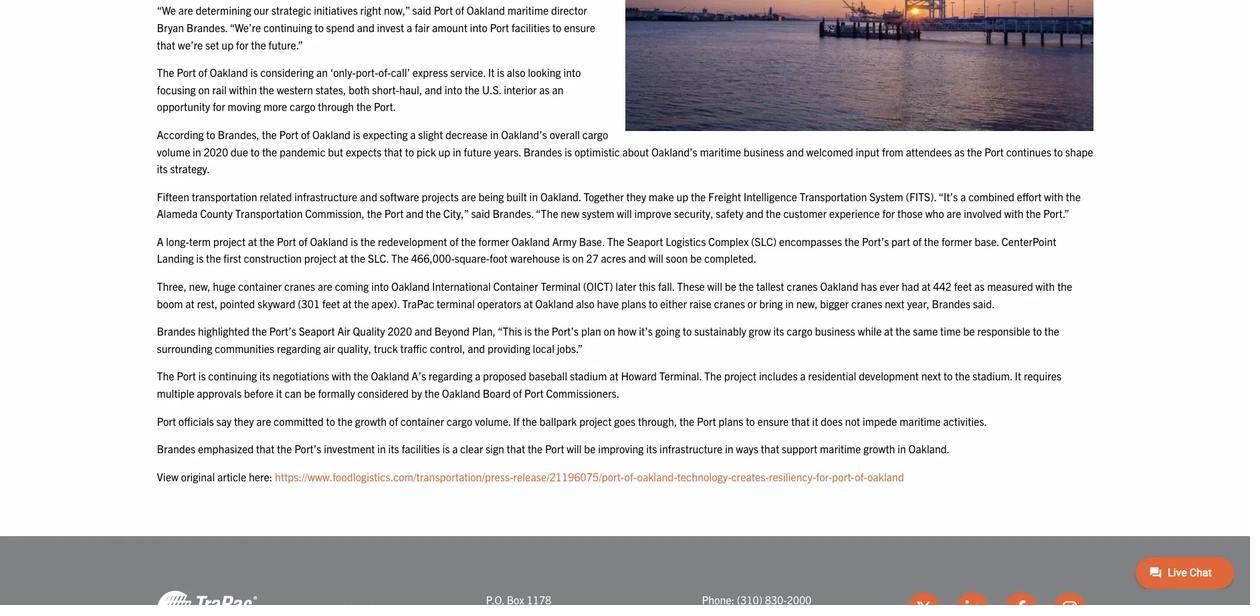 Task type: describe. For each thing, give the bounding box(es) containing it.
emphasized
[[198, 442, 254, 456]]

oakland up considered
[[371, 370, 409, 383]]

the left first
[[206, 252, 221, 265]]

1 horizontal spatial port-
[[832, 470, 855, 484]]

and inside the port of oakland is considering an 'only-port-of-call' express service. it is also looking into focusing on rail within the western states, both short-haul, and into the u.s. interior as an opportunity for moving more cargo through the port.
[[425, 83, 442, 96]]

cranes left the or
[[714, 297, 745, 310]]

will down port officials say they are committed to the growth of container cargo volume. if the ballpark project goes through, the port plans to ensure that it does not impede maritime activities.
[[567, 442, 582, 456]]

warehouse
[[510, 252, 560, 265]]

the down both
[[357, 100, 372, 113]]

slc.
[[368, 252, 389, 265]]

port down "baseball"
[[525, 387, 544, 400]]

highlighted
[[198, 325, 249, 338]]

project up coming
[[304, 252, 337, 265]]

regarding inside the port is continuing its negotiations with the oakland a's regarding a proposed baseball stadium at howard terminal. the project includes a residential development next to the stadium. it requires multiple approvals before it can be formally considered by the oakland board of port commissioners.
[[429, 370, 473, 383]]

through,
[[638, 415, 677, 428]]

to right due
[[251, 145, 260, 158]]

as inside according to brandes, the port of oakland is expecting a slight decrease in oakland's overall cargo volume in 2020 due to the pandemic but expects that to pick up in future years. brandes is optimistic about oakland's maritime business and welcomed input from attendees as the port continues to shape its strategy.
[[955, 145, 965, 158]]

in up strategy.
[[193, 145, 201, 158]]

the up considered
[[354, 370, 369, 383]]

oakland inside the "we are determining our strategic initiatives right now," said port of oakland maritime director bryan brandes. "we're continuing to spend and invest a fair amount into port facilities to ensure that we're set up for the future."
[[467, 4, 505, 17]]

states,
[[316, 83, 346, 96]]

the down service.
[[465, 83, 480, 96]]

0 horizontal spatial transportation
[[235, 207, 303, 220]]

related
[[260, 190, 292, 203]]

(oict)
[[583, 280, 613, 293]]

coming
[[335, 280, 369, 293]]

the left same
[[896, 325, 911, 338]]

infrastructure inside fifteen transportation related infrastructure and software projects are being built in oakland. together they make up the freight intelligence transportation system (fits). "it's a combined effort with the alameda county transportation commission, the port and the city," said brandes. "the new system will improve security, safety and the customer experience for those who are involved with the port."
[[295, 190, 358, 203]]

cargo inside according to brandes, the port of oakland is expecting a slight decrease in oakland's overall cargo volume in 2020 due to the pandemic but expects that to pick up in future years. brandes is optimistic about oakland's maritime business and welcomed input from attendees as the port continues to shape its strategy.
[[583, 128, 609, 141]]

activities.
[[944, 415, 988, 428]]

plan,
[[472, 325, 496, 338]]

that right ways
[[761, 442, 780, 456]]

to left shape on the right of the page
[[1054, 145, 1063, 158]]

initiatives
[[314, 4, 358, 17]]

of up construction
[[299, 235, 308, 248]]

and inside the "we are determining our strategic initiatives right now," said port of oakland maritime director bryan brandes. "we're continuing to spend and invest a fair amount into port facilities to ensure that we're set up for the future."
[[357, 21, 375, 34]]

brandes. inside fifteen transportation related infrastructure and software projects are being built in oakland. together they make up the freight intelligence transportation system (fits). "it's a combined effort with the alameda county transportation commission, the port and the city," said brandes. "the new system will improve security, safety and the customer experience for those who are involved with the port."
[[493, 207, 534, 220]]

oakland up trapac at the left
[[391, 280, 430, 293]]

in up https://www.foodlogistics.com/transportation/press-
[[377, 442, 386, 456]]

on inside a long-term project at the port of oakland is the redevelopment of the former oakland army base. the seaport logistics complex (slc) encompasses the port's part of the former base. centerpoint landing is the first construction project at the slc. the 466,000-square-foot warehouse is on 27 acres and will soon be completed.
[[572, 252, 584, 265]]

its up https://www.foodlogistics.com/transportation/press-
[[388, 442, 399, 456]]

stadium
[[570, 370, 607, 383]]

in up oakland
[[898, 442, 906, 456]]

in up years.
[[490, 128, 499, 141]]

0 vertical spatial feet
[[954, 280, 972, 293]]

business inside brandes highlighted the port's seaport air quality 2020 and beyond plan, "this is the port's plan on how it's going to sustainably grow its cargo business while at the same time be responsible to the surrounding communities regarding air quality, truck traffic control, and providing local jobs."
[[815, 325, 856, 338]]

with down effort
[[1005, 207, 1024, 220]]

completed.
[[705, 252, 757, 265]]

fair
[[415, 21, 430, 34]]

(fits).
[[906, 190, 937, 203]]

security,
[[674, 207, 714, 220]]

in left ways
[[725, 442, 734, 456]]

has
[[861, 280, 877, 293]]

on inside the port of oakland is considering an 'only-port-of-call' express service. it is also looking into focusing on rail within the western states, both short-haul, and into the u.s. interior as an opportunity for moving more cargo through the port.
[[198, 83, 210, 96]]

facilities inside the "we are determining our strategic initiatives right now," said port of oakland maritime director bryan brandes. "we're continuing to spend and invest a fair amount into port facilities to ensure that we're set up for the future."
[[512, 21, 550, 34]]

1 vertical spatial feet
[[322, 297, 340, 310]]

2020 inside brandes highlighted the port's seaport air quality 2020 and beyond plan, "this is the port's plan on how it's going to sustainably grow its cargo business while at the same time be responsible to the surrounding communities regarding air quality, truck traffic control, and providing local jobs."
[[388, 325, 412, 338]]

0 vertical spatial oakland's
[[501, 128, 547, 141]]

into inside three, new, huge container cranes are coming into oakland international container terminal (oict) later this fall. these will be the tallest cranes oakland has ever had at 442 feet as measured with the boom at rest, pointed skyward (301 feet at the apex). trapac terminal operators at oakland also have plans to either raise cranes or bring in new, bigger cranes next year, brandes said.
[[371, 280, 389, 293]]

huge
[[213, 280, 236, 293]]

to right going
[[683, 325, 692, 338]]

regarding inside brandes highlighted the port's seaport air quality 2020 and beyond plan, "this is the port's plan on how it's going to sustainably grow its cargo business while at the same time be responsible to the surrounding communities regarding air quality, truck traffic control, and providing local jobs."
[[277, 342, 321, 355]]

this
[[639, 280, 656, 293]]

maritime right impede
[[900, 415, 941, 428]]

is up u.s.
[[497, 66, 505, 79]]

technology-
[[678, 470, 732, 484]]

the up multiple
[[157, 370, 174, 383]]

into inside the "we are determining our strategic initiatives right now," said port of oakland maritime director bryan brandes. "we're continuing to spend and invest a fair amount into port facilities to ensure that we're set up for the future."
[[470, 21, 488, 34]]

brandes highlighted the port's seaport air quality 2020 and beyond plan, "this is the port's plan on how it's going to sustainably grow its cargo business while at the same time be responsible to the surrounding communities regarding air quality, truck traffic control, and providing local jobs."
[[157, 325, 1060, 355]]

the right by
[[425, 387, 440, 400]]

the up the slc.
[[361, 235, 376, 248]]

into right looking
[[564, 66, 581, 79]]

the inside the "we are determining our strategic initiatives right now," said port of oakland maritime director bryan brandes. "we're continuing to spend and invest a fair amount into port facilities to ensure that we're set up for the future."
[[251, 38, 266, 51]]

that right sign
[[507, 442, 525, 456]]

rest,
[[197, 297, 218, 310]]

years.
[[494, 145, 521, 158]]

at down container
[[524, 297, 533, 310]]

0 vertical spatial an
[[316, 66, 328, 79]]

intelligence
[[744, 190, 797, 203]]

the up local
[[534, 325, 549, 338]]

opportunity
[[157, 100, 210, 113]]

port left continues
[[985, 145, 1004, 158]]

said inside the "we are determining our strategic initiatives right now," said port of oakland maritime director bryan brandes. "we're continuing to spend and invest a fair amount into port facilities to ensure that we're set up for the future."
[[412, 4, 431, 17]]

that up here:
[[256, 442, 275, 456]]

built
[[507, 190, 527, 203]]

said.
[[973, 297, 995, 310]]

is inside brandes highlighted the port's seaport air quality 2020 and beyond plan, "this is the port's plan on how it's going to sustainably grow its cargo business while at the same time be responsible to the surrounding communities regarding air quality, truck traffic control, and providing local jobs."
[[525, 325, 532, 338]]

looking
[[528, 66, 561, 79]]

the up the investment
[[338, 415, 353, 428]]

port- inside the port of oakland is considering an 'only-port-of-call' express service. it is also looking into focusing on rail within the western states, both short-haul, and into the u.s. interior as an opportunity for moving more cargo through the port.
[[356, 66, 379, 79]]

1 vertical spatial container
[[401, 415, 444, 428]]

0 horizontal spatial new,
[[189, 280, 210, 293]]

oakland up warehouse
[[512, 235, 550, 248]]

board
[[483, 387, 511, 400]]

a inside according to brandes, the port of oakland is expecting a slight decrease in oakland's overall cargo volume in 2020 due to the pandemic but expects that to pick up in future years. brandes is optimistic about oakland's maritime business and welcomed input from attendees as the port continues to shape its strategy.
[[410, 128, 416, 141]]

business inside according to brandes, the port of oakland is expecting a slight decrease in oakland's overall cargo volume in 2020 due to the pandemic but expects that to pick up in future years. brandes is optimistic about oakland's maritime business and welcomed input from attendees as the port continues to shape its strategy.
[[744, 145, 784, 158]]

they inside fifteen transportation related infrastructure and software projects are being built in oakland. together they make up the freight intelligence transportation system (fits). "it's a combined effort with the alameda county transportation commission, the port and the city," said brandes. "the new system will improve security, safety and the customer experience for those who are involved with the port."
[[627, 190, 646, 203]]

the inside the port of oakland is considering an 'only-port-of-call' express service. it is also looking into focusing on rail within the western states, both short-haul, and into the u.s. interior as an opportunity for moving more cargo through the port.
[[157, 66, 174, 79]]

into down service.
[[445, 83, 462, 96]]

through
[[318, 100, 354, 113]]

port up multiple
[[177, 370, 196, 383]]

1 horizontal spatial of-
[[625, 470, 637, 484]]

be inside a long-term project at the port of oakland is the redevelopment of the former oakland army base. the seaport logistics complex (slc) encompasses the port's part of the former base. centerpoint landing is the first construction project at the slc. the 466,000-square-foot warehouse is on 27 acres and will soon be completed.
[[691, 252, 702, 265]]

2020 inside according to brandes, the port of oakland is expecting a slight decrease in oakland's overall cargo volume in 2020 due to the pandemic but expects that to pick up in future years. brandes is optimistic about oakland's maritime business and welcomed input from attendees as the port continues to shape its strategy.
[[204, 145, 228, 158]]

oakland up bigger
[[820, 280, 859, 293]]

fifteen transportation related infrastructure and software projects are being built in oakland. together they make up the freight intelligence transportation system (fits). "it's a combined effort with the alameda county transportation commission, the port and the city," said brandes. "the new system will improve security, safety and the customer experience for those who are involved with the port."
[[157, 190, 1081, 220]]

and inside according to brandes, the port of oakland is expecting a slight decrease in oakland's overall cargo volume in 2020 due to the pandemic but expects that to pick up in future years. brandes is optimistic about oakland's maritime business and welcomed input from attendees as the port continues to shape its strategy.
[[787, 145, 804, 158]]

considering
[[260, 66, 314, 79]]

2 horizontal spatial of-
[[855, 470, 868, 484]]

port officials say they are committed to the growth of container cargo volume. if the ballpark project goes through, the port plans to ensure that it does not impede maritime activities.
[[157, 415, 988, 428]]

"we're
[[230, 21, 261, 34]]

also inside three, new, huge container cranes are coming into oakland international container terminal (oict) later this fall. these will be the tallest cranes oakland has ever had at 442 feet as measured with the boom at rest, pointed skyward (301 feet at the apex). trapac terminal operators at oakland also have plans to either raise cranes or bring in new, bigger cranes next year, brandes said.
[[576, 297, 595, 310]]

bring
[[760, 297, 783, 310]]

is up expects
[[353, 128, 361, 141]]

impede
[[863, 415, 898, 428]]

is inside the port is continuing its negotiations with the oakland a's regarding a proposed baseball stadium at howard terminal. the project includes a residential development next to the stadium. it requires multiple approvals before it can be formally considered by the oakland board of port commissioners.
[[198, 370, 206, 383]]

to down formally
[[326, 415, 335, 428]]

with inside the port is continuing its negotiations with the oakland a's regarding a proposed baseball stadium at howard terminal. the project includes a residential development next to the stadium. it requires multiple approvals before it can be formally considered by the oakland board of port commissioners.
[[332, 370, 351, 383]]

support
[[782, 442, 818, 456]]

the right measured
[[1058, 280, 1073, 293]]

proposed
[[483, 370, 527, 383]]

1 horizontal spatial oakland's
[[652, 145, 698, 158]]

at down coming
[[343, 297, 352, 310]]

port.
[[374, 100, 396, 113]]

for inside the port of oakland is considering an 'only-port-of-call' express service. it is also looking into focusing on rail within the western states, both short-haul, and into the u.s. interior as an opportunity for moving more cargo through the port.
[[213, 100, 225, 113]]

a's
[[412, 370, 426, 383]]

determining
[[196, 4, 251, 17]]

had
[[902, 280, 920, 293]]

oakland down commission,
[[310, 235, 348, 248]]

and left software
[[360, 190, 377, 203]]

the left the slc.
[[351, 252, 366, 265]]

maritime inside according to brandes, the port of oakland is expecting a slight decrease in oakland's overall cargo volume in 2020 due to the pandemic but expects that to pick up in future years. brandes is optimistic about oakland's maritime business and welcomed input from attendees as the port continues to shape its strategy.
[[700, 145, 741, 158]]

is up "within"
[[251, 66, 258, 79]]

port right "through,"
[[697, 415, 716, 428]]

in inside fifteen transportation related infrastructure and software projects are being built in oakland. together they make up the freight intelligence transportation system (fits). "it's a combined effort with the alameda county transportation commission, the port and the city," said brandes. "the new system will improve security, safety and the customer experience for those who are involved with the port."
[[530, 190, 538, 203]]

goes
[[614, 415, 636, 428]]

the down more
[[262, 128, 277, 141]]

before
[[244, 387, 274, 400]]

expecting
[[363, 128, 408, 141]]

cranes up (301
[[284, 280, 315, 293]]

continuing inside the "we are determining our strategic initiatives right now," said port of oakland maritime director bryan brandes. "we're continuing to spend and invest a fair amount into port facilities to ensure that we're set up for the future."
[[264, 21, 312, 34]]

the left stadium.
[[956, 370, 970, 383]]

project up first
[[213, 235, 246, 248]]

at left 'rest,'
[[186, 297, 195, 310]]

square-
[[455, 252, 490, 265]]

set
[[205, 38, 219, 51]]

a inside the "we are determining our strategic initiatives right now," said port of oakland maritime director bryan brandes. "we're continuing to spend and invest a fair amount into port facilities to ensure that we're set up for the future."
[[407, 21, 412, 34]]

release/21196075/port-
[[513, 470, 625, 484]]

brandes inside three, new, huge container cranes are coming into oakland international container terminal (oict) later this fall. these will be the tallest cranes oakland has ever had at 442 feet as measured with the boom at rest, pointed skyward (301 feet at the apex). trapac terminal operators at oakland also have plans to either raise cranes or bring in new, bigger cranes next year, brandes said.
[[932, 297, 971, 310]]

air
[[337, 325, 350, 338]]

strategic
[[271, 4, 312, 17]]

to left spend
[[315, 21, 324, 34]]

are inside the "we are determining our strategic initiatives right now," said port of oakland maritime director bryan brandes. "we're continuing to spend and invest a fair amount into port facilities to ensure that we're set up for the future."
[[178, 4, 193, 17]]

the right attendees
[[968, 145, 982, 158]]

and down plan,
[[468, 342, 485, 355]]

strategy.
[[170, 162, 210, 175]]

freight
[[709, 190, 741, 203]]

the up the 'security,'
[[691, 190, 706, 203]]

the down redevelopment
[[391, 252, 409, 265]]

and down intelligence
[[746, 207, 764, 220]]

https://www.foodlogistics.com/transportation/press-release/21196075/port-of-oakland-technology-creates-resiliency-for-port-of-oakland link
[[275, 470, 904, 484]]

in inside three, new, huge container cranes are coming into oakland international container terminal (oict) later this fall. these will be the tallest cranes oakland has ever had at 442 feet as measured with the boom at rest, pointed skyward (301 feet at the apex). trapac terminal operators at oakland also have plans to either raise cranes or bring in new, bigger cranes next year, brandes said.
[[786, 297, 794, 310]]

1 horizontal spatial an
[[552, 83, 564, 96]]

the up acres
[[607, 235, 625, 248]]

is down army on the top left of the page
[[563, 252, 570, 265]]

is down commission,
[[351, 235, 358, 248]]

includes
[[759, 370, 798, 383]]

said inside fifteen transportation related infrastructure and software projects are being built in oakland. together they make up the freight intelligence transportation system (fits). "it's a combined effort with the alameda county transportation commission, the port and the city," said brandes. "the new system will improve security, safety and the customer experience for those who are involved with the port."
[[471, 207, 490, 220]]

of down considered
[[389, 415, 398, 428]]

1 vertical spatial it
[[812, 415, 819, 428]]

0 horizontal spatial they
[[234, 415, 254, 428]]

brandes up view
[[157, 442, 196, 456]]

up inside fifteen transportation related infrastructure and software projects are being built in oakland. together they make up the freight intelligence transportation system (fits). "it's a combined effort with the alameda county transportation commission, the port and the city," said brandes. "the new system will improve security, safety and the customer experience for those who are involved with the port."
[[677, 190, 689, 203]]

the down software
[[367, 207, 382, 220]]

the up more
[[259, 83, 274, 96]]

its up oakland-
[[646, 442, 657, 456]]

maritime down does
[[820, 442, 861, 456]]

port down multiple
[[157, 415, 176, 428]]

volume.
[[475, 415, 511, 428]]

a left clear
[[452, 442, 458, 456]]

those
[[898, 207, 923, 220]]

make
[[649, 190, 674, 203]]

port's down the committed
[[295, 442, 322, 456]]

port's inside a long-term project at the port of oakland is the redevelopment of the former oakland army base. the seaport logistics complex (slc) encompasses the port's part of the former base. centerpoint landing is the first construction project at the slc. the 466,000-square-foot warehouse is on 27 acres and will soon be completed.
[[862, 235, 889, 248]]

be inside three, new, huge container cranes are coming into oakland international container terminal (oict) later this fall. these will be the tallest cranes oakland has ever had at 442 feet as measured with the boom at rest, pointed skyward (301 feet at the apex). trapac terminal operators at oakland also have plans to either raise cranes or bring in new, bigger cranes next year, brandes said.
[[725, 280, 737, 293]]

formally
[[318, 387, 355, 400]]

for inside fifteen transportation related infrastructure and software projects are being built in oakland. together they make up the freight intelligence transportation system (fits). "it's a combined effort with the alameda county transportation commission, the port and the city," said brandes. "the new system will improve security, safety and the customer experience for those who are involved with the port."
[[883, 207, 895, 220]]

on inside brandes highlighted the port's seaport air quality 2020 and beyond plan, "this is the port's plan on how it's going to sustainably grow its cargo business while at the same time be responsible to the surrounding communities regarding air quality, truck traffic control, and providing local jobs."
[[604, 325, 615, 338]]

by
[[411, 387, 422, 400]]

brandes,
[[218, 128, 260, 141]]

pick
[[417, 145, 436, 158]]

does
[[821, 415, 843, 428]]

to left the pick
[[405, 145, 414, 158]]

a inside fifteen transportation related infrastructure and software projects are being built in oakland. together they make up the freight intelligence transportation system (fits). "it's a combined effort with the alameda county transportation commission, the port and the city," said brandes. "the new system will improve security, safety and the customer experience for those who are involved with the port."
[[961, 190, 966, 203]]

not
[[845, 415, 860, 428]]

ensure inside the "we are determining our strategic initiatives right now," said port of oakland maritime director bryan brandes. "we're continuing to spend and invest a fair amount into port facilities to ensure that we're set up for the future."
[[564, 21, 596, 34]]

that inside according to brandes, the port of oakland is expecting a slight decrease in oakland's overall cargo volume in 2020 due to the pandemic but expects that to pick up in future years. brandes is optimistic about oakland's maritime business and welcomed input from attendees as the port continues to shape its strategy.
[[384, 145, 403, 158]]

be inside brandes highlighted the port's seaport air quality 2020 and beyond plan, "this is the port's plan on how it's going to sustainably grow its cargo business while at the same time be responsible to the surrounding communities regarding air quality, truck traffic control, and providing local jobs."
[[964, 325, 975, 338]]

the down who
[[924, 235, 939, 248]]

the port of oakland is considering an 'only-port-of-call' express service. it is also looking into focusing on rail within the western states, both short-haul, and into the u.s. interior as an opportunity for moving more cargo through the port.
[[157, 66, 581, 113]]

'only-
[[330, 66, 356, 79]]

howard
[[621, 370, 657, 383]]

terminal
[[437, 297, 475, 310]]

cargo inside the port of oakland is considering an 'only-port-of-call' express service. it is also looking into focusing on rail within the western states, both short-haul, and into the u.s. interior as an opportunity for moving more cargo through the port.
[[290, 100, 316, 113]]

county
[[200, 207, 233, 220]]

1 vertical spatial oakland.
[[909, 442, 950, 456]]

oakland inside according to brandes, the port of oakland is expecting a slight decrease in oakland's overall cargo volume in 2020 due to the pandemic but expects that to pick up in future years. brandes is optimistic about oakland's maritime business and welcomed input from attendees as the port continues to shape its strategy.
[[312, 128, 351, 141]]

port down ballpark
[[545, 442, 564, 456]]

plan
[[581, 325, 601, 338]]

to left brandes,
[[206, 128, 215, 141]]

complex
[[709, 235, 749, 248]]

at inside brandes highlighted the port's seaport air quality 2020 and beyond plan, "this is the port's plan on how it's going to sustainably grow its cargo business while at the same time be responsible to the surrounding communities regarding air quality, truck traffic control, and providing local jobs."
[[884, 325, 893, 338]]

a long-term project at the port of oakland is the redevelopment of the former oakland army base. the seaport logistics complex (slc) encompasses the port's part of the former base. centerpoint landing is the first construction project at the slc. the 466,000-square-foot warehouse is on 27 acres and will soon be completed.
[[157, 235, 1057, 265]]

oakland inside the port of oakland is considering an 'only-port-of-call' express service. it is also looking into focusing on rail within the western states, both short-haul, and into the u.s. interior as an opportunity for moving more cargo through the port.
[[210, 66, 248, 79]]

"it's
[[939, 190, 958, 203]]

the up view original article here: https://www.foodlogistics.com/transportation/press-release/21196075/port-of-oakland-technology-creates-resiliency-for-port-of-oakland
[[528, 442, 543, 456]]

pointed
[[220, 297, 255, 310]]

together
[[584, 190, 624, 203]]

of- inside the port of oakland is considering an 'only-port-of-call' express service. it is also looking into focusing on rail within the western states, both short-haul, and into the u.s. interior as an opportunity for moving more cargo through the port.
[[379, 66, 391, 79]]

pandemic
[[280, 145, 326, 158]]

next inside the port is continuing its negotiations with the oakland a's regarding a proposed baseball stadium at howard terminal. the project includes a residential development next to the stadium. it requires multiple approvals before it can be formally considered by the oakland board of port commissioners.
[[922, 370, 941, 383]]

call'
[[391, 66, 410, 79]]

to right responsible
[[1033, 325, 1042, 338]]

port inside a long-term project at the port of oakland is the redevelopment of the former oakland army base. the seaport logistics complex (slc) encompasses the port's part of the former base. centerpoint landing is the first construction project at the slc. the 466,000-square-foot warehouse is on 27 acres and will soon be completed.
[[277, 235, 296, 248]]

with up port." on the right of the page
[[1044, 190, 1064, 203]]

continuing inside the port is continuing its negotiations with the oakland a's regarding a proposed baseball stadium at howard terminal. the project includes a residential development next to the stadium. it requires multiple approvals before it can be formally considered by the oakland board of port commissioners.
[[208, 370, 257, 383]]

oakland
[[868, 470, 904, 484]]

of right part
[[913, 235, 922, 248]]

say
[[216, 415, 232, 428]]

view original article here: https://www.foodlogistics.com/transportation/press-release/21196075/port-of-oakland-technology-creates-resiliency-for-port-of-oakland
[[157, 470, 904, 484]]

a right includes
[[800, 370, 806, 383]]

the right the terminal.
[[704, 370, 722, 383]]

that inside the "we are determining our strategic initiatives right now," said port of oakland maritime director bryan brandes. "we're continuing to spend and invest a fair amount into port facilities to ensure that we're set up for the future."
[[157, 38, 175, 51]]

who
[[926, 207, 944, 220]]

base.
[[975, 235, 1000, 248]]

of up square-
[[450, 235, 459, 248]]

international
[[432, 280, 491, 293]]

continues
[[1007, 145, 1052, 158]]



Task type: vqa. For each thing, say whether or not it's contained in the screenshot.
as
yes



Task type: locate. For each thing, give the bounding box(es) containing it.
brandes inside according to brandes, the port of oakland is expecting a slight decrease in oakland's overall cargo volume in 2020 due to the pandemic but expects that to pick up in future years. brandes is optimistic about oakland's maritime business and welcomed input from attendees as the port continues to shape its strategy.
[[524, 145, 562, 158]]

new, left bigger
[[797, 297, 818, 310]]

regarding down control,
[[429, 370, 473, 383]]

alameda
[[157, 207, 198, 220]]

to inside the port is continuing its negotiations with the oakland a's regarding a proposed baseball stadium at howard terminal. the project includes a residential development next to the stadium. it requires multiple approvals before it can be formally considered by the oakland board of port commissioners.
[[944, 370, 953, 383]]

investment
[[324, 442, 375, 456]]

later
[[616, 280, 637, 293]]

due
[[231, 145, 248, 158]]

amount
[[432, 21, 468, 34]]

at up construction
[[248, 235, 257, 248]]

the down effort
[[1026, 207, 1041, 220]]

grow
[[749, 325, 771, 338]]

multiple
[[157, 387, 194, 400]]

optimistic
[[575, 145, 620, 158]]

port up focusing
[[177, 66, 196, 79]]

will right system
[[617, 207, 632, 220]]

be right time
[[964, 325, 975, 338]]

of inside the "we are determining our strategic initiatives right now," said port of oakland maritime director bryan brandes. "we're continuing to spend and invest a fair amount into port facilities to ensure that we're set up for the future."
[[456, 4, 464, 17]]

2 horizontal spatial up
[[677, 190, 689, 203]]

we're
[[178, 38, 203, 51]]

for
[[236, 38, 249, 51], [213, 100, 225, 113], [883, 207, 895, 220]]

port's up jobs."
[[552, 325, 579, 338]]

0 horizontal spatial continuing
[[208, 370, 257, 383]]

0 vertical spatial they
[[627, 190, 646, 203]]

0 vertical spatial new,
[[189, 280, 210, 293]]

it inside the port is continuing its negotiations with the oakland a's regarding a proposed baseball stadium at howard terminal. the project includes a residential development next to the stadium. it requires multiple approvals before it can be formally considered by the oakland board of port commissioners.
[[1015, 370, 1022, 383]]

transportation down related in the top of the page
[[235, 207, 303, 220]]

into right amount
[[470, 21, 488, 34]]

1 horizontal spatial said
[[471, 207, 490, 220]]

future."
[[269, 38, 303, 51]]

port inside the port of oakland is considering an 'only-port-of-call' express service. it is also looking into focusing on rail within the western states, both short-haul, and into the u.s. interior as an opportunity for moving more cargo through the port.
[[177, 66, 196, 79]]

0 vertical spatial growth
[[355, 415, 387, 428]]

1 vertical spatial facilities
[[402, 442, 440, 456]]

view
[[157, 470, 179, 484]]

operators
[[477, 297, 522, 310]]

0 horizontal spatial infrastructure
[[295, 190, 358, 203]]

the up port." on the right of the page
[[1066, 190, 1081, 203]]

brandes
[[524, 145, 562, 158], [932, 297, 971, 310], [157, 325, 196, 338], [157, 442, 196, 456]]

is
[[251, 66, 258, 79], [497, 66, 505, 79], [353, 128, 361, 141], [565, 145, 572, 158], [351, 235, 358, 248], [196, 252, 204, 265], [563, 252, 570, 265], [525, 325, 532, 338], [198, 370, 206, 383], [443, 442, 450, 456]]

focusing
[[157, 83, 196, 96]]

be inside the port is continuing its negotiations with the oakland a's regarding a proposed baseball stadium at howard terminal. the project includes a residential development next to the stadium. it requires multiple approvals before it can be formally considered by the oakland board of port commissioners.
[[304, 387, 316, 400]]

container
[[238, 280, 282, 293], [401, 415, 444, 428]]

is left clear
[[443, 442, 450, 456]]

and inside a long-term project at the port of oakland is the redevelopment of the former oakland army base. the seaport logistics complex (slc) encompasses the port's part of the former base. centerpoint landing is the first construction project at the slc. the 466,000-square-foot warehouse is on 27 acres and will soon be completed.
[[629, 252, 646, 265]]

quality,
[[338, 342, 372, 355]]

container inside three, new, huge container cranes are coming into oakland international container terminal (oict) later this fall. these will be the tallest cranes oakland has ever had at 442 feet as measured with the boom at rest, pointed skyward (301 feet at the apex). trapac terminal operators at oakland also have plans to either raise cranes or bring in new, bigger cranes next year, brandes said.
[[238, 280, 282, 293]]

of right board
[[513, 387, 522, 400]]

oakland. inside fifteen transportation related infrastructure and software projects are being built in oakland. together they make up the freight intelligence transportation system (fits). "it's a combined effort with the alameda county transportation commission, the port and the city," said brandes. "the new system will improve security, safety and the customer experience for those who are involved with the port."
[[541, 190, 581, 203]]

said up the fair
[[412, 4, 431, 17]]

boom
[[157, 297, 183, 310]]

going
[[655, 325, 681, 338]]

the right due
[[262, 145, 277, 158]]

oakland down terminal
[[535, 297, 574, 310]]

2 vertical spatial up
[[677, 190, 689, 203]]

year,
[[907, 297, 930, 310]]

0 horizontal spatial it
[[276, 387, 282, 400]]

the up the or
[[739, 280, 754, 293]]

port's
[[862, 235, 889, 248], [269, 325, 296, 338], [552, 325, 579, 338], [295, 442, 322, 456]]

of- down improving
[[625, 470, 637, 484]]

maritime left director
[[508, 4, 549, 17]]

0 horizontal spatial plans
[[622, 297, 646, 310]]

1 vertical spatial an
[[552, 83, 564, 96]]

0 vertical spatial also
[[507, 66, 526, 79]]

1 horizontal spatial it
[[812, 415, 819, 428]]

0 horizontal spatial it
[[488, 66, 495, 79]]

here:
[[249, 470, 273, 484]]

brandes. inside the "we are determining our strategic initiatives right now," said port of oakland maritime director bryan brandes. "we're continuing to spend and invest a fair amount into port facilities to ensure that we're set up for the future."
[[187, 21, 228, 34]]

ballpark
[[540, 415, 577, 428]]

will inside fifteen transportation related infrastructure and software projects are being built in oakland. together they make up the freight intelligence transportation system (fits). "it's a combined effort with the alameda county transportation commission, the port and the city," said brandes. "the new system will improve security, safety and the customer experience for those who are involved with the port."
[[617, 207, 632, 220]]

port up construction
[[277, 235, 296, 248]]

container down by
[[401, 415, 444, 428]]

also down (oict)
[[576, 297, 595, 310]]

same
[[913, 325, 938, 338]]

city,"
[[444, 207, 469, 220]]

0 vertical spatial up
[[222, 38, 234, 51]]

port up pandemic
[[279, 128, 299, 141]]

1 vertical spatial they
[[234, 415, 254, 428]]

0 vertical spatial seaport
[[627, 235, 663, 248]]

1 horizontal spatial regarding
[[429, 370, 473, 383]]

bryan
[[157, 21, 184, 34]]

volume
[[157, 145, 190, 158]]

said
[[412, 4, 431, 17], [471, 207, 490, 220]]

"the
[[536, 207, 558, 220]]

with inside three, new, huge container cranes are coming into oakland international container terminal (oict) later this fall. these will be the tallest cranes oakland has ever had at 442 feet as measured with the boom at rest, pointed skyward (301 feet at the apex). trapac terminal operators at oakland also have plans to either raise cranes or bring in new, bigger cranes next year, brandes said.
[[1036, 280, 1055, 293]]

1 vertical spatial growth
[[864, 442, 895, 456]]

0 vertical spatial business
[[744, 145, 784, 158]]

for down rail
[[213, 100, 225, 113]]

of inside the port of oakland is considering an 'only-port-of-call' express service. it is also looking into focusing on rail within the western states, both short-haul, and into the u.s. interior as an opportunity for moving more cargo through the port.
[[198, 66, 207, 79]]

effort
[[1017, 190, 1042, 203]]

is down term
[[196, 252, 204, 265]]

0 horizontal spatial for
[[213, 100, 225, 113]]

the right "through,"
[[680, 415, 695, 428]]

up inside according to brandes, the port of oakland is expecting a slight decrease in oakland's overall cargo volume in 2020 due to the pandemic but expects that to pick up in future years. brandes is optimistic about oakland's maritime business and welcomed input from attendees as the port continues to shape its strategy.
[[439, 145, 451, 158]]

decrease
[[446, 128, 488, 141]]

will inside a long-term project at the port of oakland is the redevelopment of the former oakland army base. the seaport logistics complex (slc) encompasses the port's part of the former base. centerpoint landing is the first construction project at the slc. the 466,000-square-foot warehouse is on 27 acres and will soon be completed.
[[649, 252, 664, 265]]

tallest
[[757, 280, 785, 293]]

2 horizontal spatial for
[[883, 207, 895, 220]]

0 vertical spatial for
[[236, 38, 249, 51]]

1 horizontal spatial seaport
[[627, 235, 663, 248]]

1 vertical spatial ensure
[[758, 415, 789, 428]]

0 vertical spatial it
[[276, 387, 282, 400]]

corporate image
[[157, 590, 257, 606]]

0 vertical spatial brandes.
[[187, 21, 228, 34]]

1 former from the left
[[479, 235, 509, 248]]

article
[[217, 470, 246, 484]]

maritime inside the "we are determining our strategic initiatives right now," said port of oakland maritime director bryan brandes. "we're continuing to spend and invest a fair amount into port facilities to ensure that we're set up for the future."
[[508, 4, 549, 17]]

0 vertical spatial plans
[[622, 297, 646, 310]]

466,000-
[[411, 252, 455, 265]]

cranes
[[284, 280, 315, 293], [787, 280, 818, 293], [714, 297, 745, 310], [852, 297, 883, 310]]

0 vertical spatial facilities
[[512, 21, 550, 34]]

"we
[[157, 4, 176, 17]]

0 horizontal spatial also
[[507, 66, 526, 79]]

haul,
[[399, 83, 422, 96]]

0 horizontal spatial regarding
[[277, 342, 321, 355]]

express
[[413, 66, 448, 79]]

three,
[[157, 280, 187, 293]]

how
[[618, 325, 637, 338]]

cargo up optimistic
[[583, 128, 609, 141]]

port-
[[356, 66, 379, 79], [832, 470, 855, 484]]

the down experience
[[845, 235, 860, 248]]

2 former from the left
[[942, 235, 973, 248]]

are up city,"
[[461, 190, 476, 203]]

construction
[[244, 252, 302, 265]]

be down 'completed.'
[[725, 280, 737, 293]]

project inside the port is continuing its negotiations with the oakland a's regarding a proposed baseball stadium at howard terminal. the project includes a residential development next to the stadium. it requires multiple approvals before it can be formally considered by the oakland board of port commissioners.
[[724, 370, 757, 383]]

brandes up surrounding
[[157, 325, 196, 338]]

1 vertical spatial for
[[213, 100, 225, 113]]

about
[[623, 145, 649, 158]]

with up formally
[[332, 370, 351, 383]]

footer
[[0, 537, 1251, 606]]

and left the welcomed
[[787, 145, 804, 158]]

0 horizontal spatial facilities
[[402, 442, 440, 456]]

centerpoint
[[1002, 235, 1057, 248]]

on left rail
[[198, 83, 210, 96]]

they up improve
[[627, 190, 646, 203]]

up up the 'security,'
[[677, 190, 689, 203]]

they right say
[[234, 415, 254, 428]]

1 horizontal spatial facilities
[[512, 21, 550, 34]]

seaport up air
[[299, 325, 335, 338]]

of- up short-
[[379, 66, 391, 79]]

1 vertical spatial new,
[[797, 297, 818, 310]]

port inside fifteen transportation related infrastructure and software projects are being built in oakland. together they make up the freight intelligence transportation system (fits). "it's a combined effort with the alameda county transportation commission, the port and the city," said brandes. "the new system will improve security, safety and the customer experience for those who are involved with the port."
[[385, 207, 404, 220]]

0 horizontal spatial seaport
[[299, 325, 335, 338]]

right
[[360, 4, 382, 17]]

fall.
[[658, 280, 675, 293]]

2 vertical spatial on
[[604, 325, 615, 338]]

to up ways
[[746, 415, 755, 428]]

2 horizontal spatial on
[[604, 325, 615, 338]]

or
[[748, 297, 757, 310]]

its inside the port is continuing its negotiations with the oakland a's regarding a proposed baseball stadium at howard terminal. the project includes a residential development next to the stadium. it requires multiple approvals before it can be formally considered by the oakland board of port commissioners.
[[260, 370, 270, 383]]

the down intelligence
[[766, 207, 781, 220]]

0 vertical spatial regarding
[[277, 342, 321, 355]]

the down the "we're
[[251, 38, 266, 51]]

"this
[[498, 325, 522, 338]]

1 horizontal spatial growth
[[864, 442, 895, 456]]

1 vertical spatial oakland's
[[652, 145, 698, 158]]

cargo inside brandes highlighted the port's seaport air quality 2020 and beyond plan, "this is the port's plan on how it's going to sustainably grow its cargo business while at the same time be responsible to the surrounding communities regarding air quality, truck traffic control, and providing local jobs."
[[787, 325, 813, 338]]

0 vertical spatial 2020
[[204, 145, 228, 158]]

it left the can
[[276, 387, 282, 400]]

0 vertical spatial ensure
[[564, 21, 596, 34]]

brandes. up set
[[187, 21, 228, 34]]

up right set
[[222, 38, 234, 51]]

input
[[856, 145, 880, 158]]

long-
[[166, 235, 189, 248]]

cranes right 'tallest'
[[787, 280, 818, 293]]

foot
[[490, 252, 508, 265]]

1 horizontal spatial continuing
[[264, 21, 312, 34]]

0 horizontal spatial port-
[[356, 66, 379, 79]]

1 horizontal spatial for
[[236, 38, 249, 51]]

in right "built"
[[530, 190, 538, 203]]

1 vertical spatial as
[[955, 145, 965, 158]]

are inside three, new, huge container cranes are coming into oakland international container terminal (oict) later this fall. these will be the tallest cranes oakland has ever had at 442 feet as measured with the boom at rest, pointed skyward (301 feet at the apex). trapac terminal operators at oakland also have plans to either raise cranes or bring in new, bigger cranes next year, brandes said.
[[318, 280, 333, 293]]

0 horizontal spatial feet
[[322, 297, 340, 310]]

to down director
[[553, 21, 562, 34]]

0 horizontal spatial of-
[[379, 66, 391, 79]]

2 vertical spatial as
[[975, 280, 985, 293]]

to inside three, new, huge container cranes are coming into oakland international container terminal (oict) later this fall. these will be the tallest cranes oakland has ever had at 442 feet as measured with the boom at rest, pointed skyward (301 feet at the apex). trapac terminal operators at oakland also have plans to either raise cranes or bring in new, bigger cranes next year, brandes said.
[[649, 297, 658, 310]]

it inside the port is continuing its negotiations with the oakland a's regarding a proposed baseball stadium at howard terminal. the project includes a residential development next to the stadium. it requires multiple approvals before it can be formally considered by the oakland board of port commissioners.
[[276, 387, 282, 400]]

1 horizontal spatial as
[[955, 145, 965, 158]]

1 horizontal spatial up
[[439, 145, 451, 158]]

1 vertical spatial up
[[439, 145, 451, 158]]

brandes down 442
[[932, 297, 971, 310]]

of
[[456, 4, 464, 17], [198, 66, 207, 79], [301, 128, 310, 141], [299, 235, 308, 248], [450, 235, 459, 248], [913, 235, 922, 248], [513, 387, 522, 400], [389, 415, 398, 428]]

committed
[[274, 415, 324, 428]]

0 horizontal spatial container
[[238, 280, 282, 293]]

interior
[[504, 83, 537, 96]]

0 vertical spatial oakland.
[[541, 190, 581, 203]]

1 vertical spatial plans
[[719, 415, 744, 428]]

more
[[264, 100, 287, 113]]

business
[[744, 145, 784, 158], [815, 325, 856, 338]]

the down the committed
[[277, 442, 292, 456]]

1 horizontal spatial container
[[401, 415, 444, 428]]

plans inside three, new, huge container cranes are coming into oakland international container terminal (oict) later this fall. these will be the tallest cranes oakland has ever had at 442 feet as measured with the boom at rest, pointed skyward (301 feet at the apex). trapac terminal operators at oakland also have plans to either raise cranes or bring in new, bigger cranes next year, brandes said.
[[622, 297, 646, 310]]

both
[[349, 83, 370, 96]]

creates-
[[732, 470, 769, 484]]

its inside brandes highlighted the port's seaport air quality 2020 and beyond plan, "this is the port's plan on how it's going to sustainably grow its cargo business while at the same time be responsible to the surrounding communities regarding air quality, truck traffic control, and providing local jobs."
[[774, 325, 785, 338]]

plans
[[622, 297, 646, 310], [719, 415, 744, 428]]

1 vertical spatial brandes.
[[493, 207, 534, 220]]

term
[[189, 235, 211, 248]]

1 horizontal spatial new,
[[797, 297, 818, 310]]

a left the fair
[[407, 21, 412, 34]]

0 horizontal spatial oakland.
[[541, 190, 581, 203]]

infrastructure up commission,
[[295, 190, 358, 203]]

terminal.
[[659, 370, 702, 383]]

1 horizontal spatial business
[[815, 325, 856, 338]]

its inside according to brandes, the port of oakland is expecting a slight decrease in oakland's overall cargo volume in 2020 due to the pandemic but expects that to pick up in future years. brandes is optimistic about oakland's maritime business and welcomed input from attendees as the port continues to shape its strategy.
[[157, 162, 168, 175]]

1 horizontal spatial next
[[922, 370, 941, 383]]

the right if
[[522, 415, 537, 428]]

at inside the port is continuing its negotiations with the oakland a's regarding a proposed baseball stadium at howard terminal. the project includes a residential development next to the stadium. it requires multiple approvals before it can be formally considered by the oakland board of port commissioners.
[[610, 370, 619, 383]]

of down set
[[198, 66, 207, 79]]

1 horizontal spatial infrastructure
[[660, 442, 723, 456]]

1 vertical spatial said
[[471, 207, 490, 220]]

1 vertical spatial transportation
[[235, 207, 303, 220]]

and down software
[[406, 207, 424, 220]]

air
[[323, 342, 335, 355]]

as inside the port of oakland is considering an 'only-port-of-call' express service. it is also looking into focusing on rail within the western states, both short-haul, and into the u.s. interior as an opportunity for moving more cargo through the port.
[[539, 83, 550, 96]]

time
[[941, 325, 961, 338]]

business up intelligence
[[744, 145, 784, 158]]

of inside the port is continuing its negotiations with the oakland a's regarding a proposed baseball stadium at howard terminal. the project includes a residential development next to the stadium. it requires multiple approvals before it can be formally considered by the oakland board of port commissioners.
[[513, 387, 522, 400]]

of inside according to brandes, the port of oakland is expecting a slight decrease in oakland's overall cargo volume in 2020 due to the pandemic but expects that to pick up in future years. brandes is optimistic about oakland's maritime business and welcomed input from attendees as the port continues to shape its strategy.
[[301, 128, 310, 141]]

2 vertical spatial for
[[883, 207, 895, 220]]

ensure up ways
[[758, 415, 789, 428]]

army
[[552, 235, 577, 248]]

an
[[316, 66, 328, 79], [552, 83, 564, 96]]

in
[[490, 128, 499, 141], [193, 145, 201, 158], [453, 145, 461, 158], [530, 190, 538, 203], [786, 297, 794, 310], [377, 442, 386, 456], [725, 442, 734, 456], [898, 442, 906, 456]]

will up raise
[[708, 280, 723, 293]]

a
[[157, 235, 164, 248]]

up
[[222, 38, 234, 51], [439, 145, 451, 158], [677, 190, 689, 203]]

the down coming
[[354, 297, 369, 310]]

1 vertical spatial business
[[815, 325, 856, 338]]

are
[[178, 4, 193, 17], [461, 190, 476, 203], [947, 207, 962, 220], [318, 280, 333, 293], [256, 415, 271, 428]]

former left base.
[[942, 235, 973, 248]]

experience
[[829, 207, 880, 220]]

next inside three, new, huge container cranes are coming into oakland international container terminal (oict) later this fall. these will be the tallest cranes oakland has ever had at 442 feet as measured with the boom at rest, pointed skyward (301 feet at the apex). trapac terminal operators at oakland also have plans to either raise cranes or bring in new, bigger cranes next year, brandes said.
[[885, 297, 905, 310]]

1 horizontal spatial brandes.
[[493, 207, 534, 220]]

cargo right grow
[[787, 325, 813, 338]]

0 vertical spatial on
[[198, 83, 210, 96]]

is up approvals at left
[[198, 370, 206, 383]]

also inside the port of oakland is considering an 'only-port-of-call' express service. it is also looking into focusing on rail within the western states, both short-haul, and into the u.s. interior as an opportunity for moving more cargo through the port.
[[507, 66, 526, 79]]

1 horizontal spatial former
[[942, 235, 973, 248]]

1 horizontal spatial plans
[[719, 415, 744, 428]]

up inside the "we are determining our strategic initiatives right now," said port of oakland maritime director bryan brandes. "we're continuing to spend and invest a fair amount into port facilities to ensure that we're set up for the future."
[[222, 38, 234, 51]]

for inside the "we are determining our strategic initiatives right now," said port of oakland maritime director bryan brandes. "we're continuing to spend and invest a fair amount into port facilities to ensure that we're set up for the future."
[[236, 38, 249, 51]]

project left includes
[[724, 370, 757, 383]]

0 horizontal spatial next
[[885, 297, 905, 310]]

0 vertical spatial transportation
[[800, 190, 867, 203]]

brandes inside brandes highlighted the port's seaport air quality 2020 and beyond plan, "this is the port's plan on how it's going to sustainably grow its cargo business while at the same time be responsible to the surrounding communities regarding air quality, truck traffic control, and providing local jobs."
[[157, 325, 196, 338]]

moving
[[228, 100, 261, 113]]

1 vertical spatial 2020
[[388, 325, 412, 338]]

being
[[479, 190, 504, 203]]

sign
[[486, 442, 504, 456]]

the port is continuing its negotiations with the oakland a's regarding a proposed baseball stadium at howard terminal. the project includes a residential development next to the stadium. it requires multiple approvals before it can be formally considered by the oakland board of port commissioners.
[[157, 370, 1062, 400]]

also
[[507, 66, 526, 79], [576, 297, 595, 310]]

cranes down has
[[852, 297, 883, 310]]

with
[[1044, 190, 1064, 203], [1005, 207, 1024, 220], [1036, 280, 1055, 293], [332, 370, 351, 383]]

business down bigger
[[815, 325, 856, 338]]

the up square-
[[461, 235, 476, 248]]

involved
[[964, 207, 1002, 220]]

seaport down improve
[[627, 235, 663, 248]]

1 horizontal spatial 2020
[[388, 325, 412, 338]]

feet right 442
[[954, 280, 972, 293]]

new, up 'rest,'
[[189, 280, 210, 293]]

according
[[157, 128, 204, 141]]

director
[[551, 4, 587, 17]]

port's down skyward in the left of the page
[[269, 325, 296, 338]]

it inside the port of oakland is considering an 'only-port-of-call' express service. it is also looking into focusing on rail within the western states, both short-haul, and into the u.s. interior as an opportunity for moving more cargo through the port.
[[488, 66, 495, 79]]

continuing up future."
[[264, 21, 312, 34]]

are down before
[[256, 415, 271, 428]]

will inside three, new, huge container cranes are coming into oakland international container terminal (oict) later this fall. these will be the tallest cranes oakland has ever had at 442 feet as measured with the boom at rest, pointed skyward (301 feet at the apex). trapac terminal operators at oakland also have plans to either raise cranes or bring in new, bigger cranes next year, brandes said.
[[708, 280, 723, 293]]

at up coming
[[339, 252, 348, 265]]

0 horizontal spatial former
[[479, 235, 509, 248]]

0 horizontal spatial ensure
[[564, 21, 596, 34]]

0 horizontal spatial as
[[539, 83, 550, 96]]

port right amount
[[490, 21, 509, 34]]

soon
[[666, 252, 688, 265]]

1 vertical spatial it
[[1015, 370, 1022, 383]]

and down express
[[425, 83, 442, 96]]

1 horizontal spatial ensure
[[758, 415, 789, 428]]

maritime
[[508, 4, 549, 17], [700, 145, 741, 158], [900, 415, 941, 428], [820, 442, 861, 456]]

cargo up clear
[[447, 415, 473, 428]]

seaport inside brandes highlighted the port's seaport air quality 2020 and beyond plan, "this is the port's plan on how it's going to sustainably grow its cargo business while at the same time be responsible to the surrounding communities regarding air quality, truck traffic control, and providing local jobs."
[[299, 325, 335, 338]]

redevelopment
[[378, 235, 447, 248]]

that down expecting
[[384, 145, 403, 158]]

seaport inside a long-term project at the port of oakland is the redevelopment of the former oakland army base. the seaport logistics complex (slc) encompasses the port's part of the former base. centerpoint landing is the first construction project at the slc. the 466,000-square-foot warehouse is on 27 acres and will soon be completed.
[[627, 235, 663, 248]]

0 vertical spatial continuing
[[264, 21, 312, 34]]

0 horizontal spatial an
[[316, 66, 328, 79]]

0 vertical spatial it
[[488, 66, 495, 79]]

1 horizontal spatial feet
[[954, 280, 972, 293]]

growth down impede
[[864, 442, 895, 456]]

and up the traffic
[[415, 325, 432, 338]]

container
[[493, 280, 538, 293]]

as inside three, new, huge container cranes are coming into oakland international container terminal (oict) later this fall. these will be the tallest cranes oakland has ever had at 442 feet as measured with the boom at rest, pointed skyward (301 feet at the apex). trapac terminal operators at oakland also have plans to either raise cranes or bring in new, bigger cranes next year, brandes said.
[[975, 280, 985, 293]]

system
[[870, 190, 904, 203]]

1 vertical spatial infrastructure
[[660, 442, 723, 456]]

1 horizontal spatial it
[[1015, 370, 1022, 383]]

cargo down western at the left top of the page
[[290, 100, 316, 113]]

the up requires
[[1045, 325, 1060, 338]]

0 horizontal spatial growth
[[355, 415, 387, 428]]

1 vertical spatial also
[[576, 297, 595, 310]]

an down looking
[[552, 83, 564, 96]]



